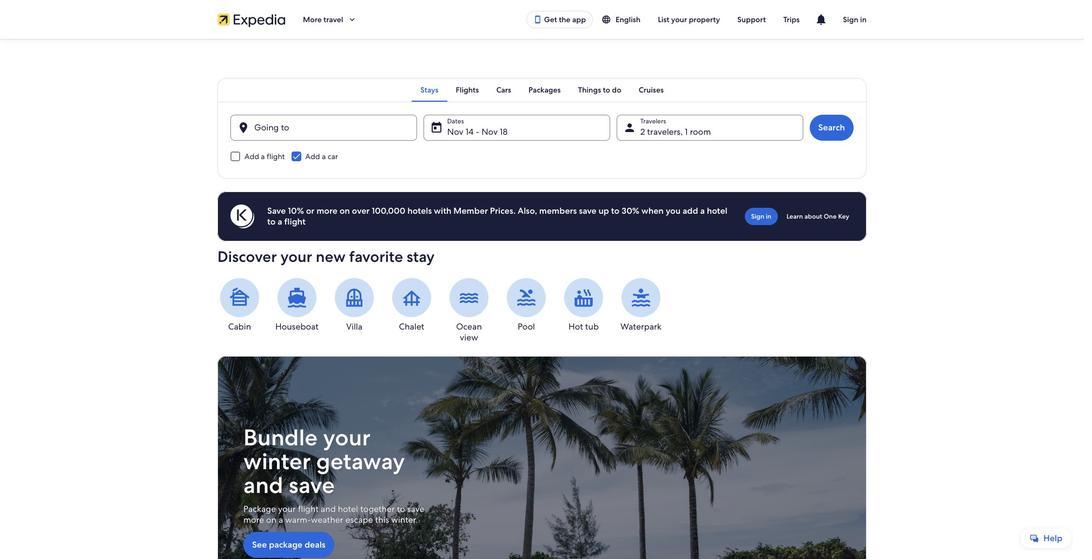 Task type: vqa. For each thing, say whether or not it's contained in the screenshot.
the top Sign in
yes



Task type: describe. For each thing, give the bounding box(es) containing it.
hot tub button
[[562, 278, 606, 332]]

hot tub
[[569, 321, 599, 332]]

support link
[[729, 10, 775, 29]]

cabin button
[[218, 278, 262, 332]]

sign inside bundle your winter getaway and save main content
[[752, 212, 765, 221]]

houseboat button
[[275, 278, 319, 332]]

1 vertical spatial save
[[289, 470, 335, 500]]

list your property
[[658, 15, 720, 24]]

in inside dropdown button
[[861, 15, 867, 24]]

nov 14 - nov 18 button
[[424, 115, 610, 141]]

0 vertical spatial and
[[244, 470, 283, 500]]

add for add a car
[[306, 152, 320, 161]]

get
[[544, 15, 557, 24]]

property
[[689, 15, 720, 24]]

0 vertical spatial flight
[[267, 152, 285, 161]]

discover your new favorite stay
[[218, 247, 435, 266]]

flight inside save 10% or more on over 100,000 hotels with member prices. also, members save up to 30% when you add a hotel to a flight
[[284, 216, 306, 227]]

trips link
[[775, 10, 809, 29]]

ocean
[[456, 321, 482, 332]]

stays link
[[412, 78, 447, 102]]

cruises
[[639, 85, 664, 95]]

save for over
[[579, 205, 597, 217]]

about
[[805, 212, 823, 221]]

sign inside dropdown button
[[843, 15, 859, 24]]

villa button
[[332, 278, 377, 332]]

learn about one key
[[787, 212, 850, 221]]

houseboat
[[275, 321, 319, 332]]

more travel
[[303, 15, 343, 24]]

add for add a flight
[[245, 152, 259, 161]]

chalet button
[[390, 278, 434, 332]]

on inside save 10% or more on over 100,000 hotels with member prices. also, members save up to 30% when you add a hotel to a flight
[[340, 205, 350, 217]]

room
[[690, 126, 711, 137]]

up
[[599, 205, 609, 217]]

add
[[683, 205, 699, 217]]

discover
[[218, 247, 277, 266]]

waterpark
[[621, 321, 662, 332]]

key
[[839, 212, 850, 221]]

expedia logo image
[[218, 12, 286, 27]]

packages
[[529, 85, 561, 95]]

see package deals link
[[244, 532, 334, 558]]

things
[[578, 85, 601, 95]]

learn
[[787, 212, 803, 221]]

to right up
[[612, 205, 620, 217]]

to left 10% on the left top
[[267, 216, 276, 227]]

one
[[824, 212, 837, 221]]

list
[[658, 15, 670, 24]]

flights
[[456, 85, 479, 95]]

sign in inside bundle your winter getaway and save main content
[[752, 212, 772, 221]]

view
[[460, 332, 478, 343]]

member
[[454, 205, 488, 217]]

cabin
[[228, 321, 251, 332]]

winter.
[[391, 514, 418, 526]]

see package deals
[[252, 539, 326, 551]]

learn about one key link
[[783, 208, 854, 225]]

or
[[306, 205, 315, 217]]

bundle your winter getaway and save main content
[[0, 39, 1085, 559]]

stays
[[421, 85, 439, 95]]

communication center icon image
[[815, 13, 828, 26]]

get the app
[[544, 15, 586, 24]]

save for save
[[407, 503, 425, 515]]

english
[[616, 15, 641, 24]]

hotels
[[408, 205, 432, 217]]

weather
[[311, 514, 343, 526]]

support
[[738, 15, 766, 24]]

stay
[[407, 247, 435, 266]]

chalet
[[399, 321, 425, 332]]

the
[[559, 15, 571, 24]]

bundle your winter getaway and save package your flight and hotel together to save more on a warm-weather escape this winter.
[[244, 423, 425, 526]]

a inside "bundle your winter getaway and save package your flight and hotel together to save more on a warm-weather escape this winter."
[[279, 514, 283, 526]]

1 nov from the left
[[448, 126, 464, 137]]

to left do
[[603, 85, 611, 95]]

search
[[819, 122, 845, 133]]

2 nov from the left
[[482, 126, 498, 137]]

app
[[573, 15, 586, 24]]

get the app link
[[527, 11, 593, 28]]

2 travelers, 1 room button
[[617, 115, 804, 141]]

hotel inside save 10% or more on over 100,000 hotels with member prices. also, members save up to 30% when you add a hotel to a flight
[[707, 205, 728, 217]]

save
[[267, 205, 286, 217]]

pool
[[518, 321, 535, 332]]

small image
[[602, 15, 612, 24]]

travel sale activities deals image
[[218, 356, 867, 559]]

2
[[641, 126, 645, 137]]

18
[[500, 126, 508, 137]]

also,
[[518, 205, 538, 217]]

ocean view button
[[447, 278, 491, 343]]

100,000
[[372, 205, 406, 217]]



Task type: locate. For each thing, give the bounding box(es) containing it.
flights link
[[447, 78, 488, 102]]

1 horizontal spatial hotel
[[707, 205, 728, 217]]

14
[[466, 126, 474, 137]]

1 horizontal spatial on
[[340, 205, 350, 217]]

tab list inside bundle your winter getaway and save main content
[[218, 78, 867, 102]]

flight
[[267, 152, 285, 161], [284, 216, 306, 227], [298, 503, 319, 515]]

more inside "bundle your winter getaway and save package your flight and hotel together to save more on a warm-weather escape this winter."
[[244, 514, 264, 526]]

0 vertical spatial more
[[317, 205, 338, 217]]

deals
[[305, 539, 326, 551]]

0 vertical spatial sign
[[843, 15, 859, 24]]

1 vertical spatial flight
[[284, 216, 306, 227]]

sign left learn
[[752, 212, 765, 221]]

getaway
[[316, 447, 405, 476]]

1 horizontal spatial add
[[306, 152, 320, 161]]

together
[[360, 503, 395, 515]]

hot
[[569, 321, 583, 332]]

save up warm-
[[289, 470, 335, 500]]

0 horizontal spatial nov
[[448, 126, 464, 137]]

flight left "add a car"
[[267, 152, 285, 161]]

0 vertical spatial on
[[340, 205, 350, 217]]

1 horizontal spatial more
[[317, 205, 338, 217]]

sign in right communication center icon
[[843, 15, 867, 24]]

leading image
[[534, 15, 542, 24]]

save right this
[[407, 503, 425, 515]]

things to do link
[[570, 78, 630, 102]]

save
[[579, 205, 597, 217], [289, 470, 335, 500], [407, 503, 425, 515]]

0 horizontal spatial add
[[245, 152, 259, 161]]

on left 'over'
[[340, 205, 350, 217]]

0 horizontal spatial sign
[[752, 212, 765, 221]]

add
[[245, 152, 259, 161], [306, 152, 320, 161]]

sign right communication center icon
[[843, 15, 859, 24]]

english button
[[593, 10, 650, 29]]

save 10% or more on over 100,000 hotels with member prices. also, members save up to 30% when you add a hotel to a flight
[[267, 205, 728, 227]]

hotel
[[707, 205, 728, 217], [338, 503, 358, 515]]

in inside main content
[[766, 212, 772, 221]]

0 horizontal spatial hotel
[[338, 503, 358, 515]]

flight up the deals
[[298, 503, 319, 515]]

waterpark button
[[619, 278, 664, 332]]

and
[[244, 470, 283, 500], [321, 503, 336, 515]]

search button
[[810, 115, 854, 141]]

sign in link
[[745, 208, 778, 225]]

your for bundle
[[323, 423, 371, 453]]

you
[[666, 205, 681, 217]]

10%
[[288, 205, 304, 217]]

trips
[[784, 15, 800, 24]]

1 horizontal spatial sign in
[[843, 15, 867, 24]]

favorite
[[349, 247, 403, 266]]

1 vertical spatial in
[[766, 212, 772, 221]]

0 vertical spatial sign in
[[843, 15, 867, 24]]

1 horizontal spatial in
[[861, 15, 867, 24]]

1 add from the left
[[245, 152, 259, 161]]

0 vertical spatial save
[[579, 205, 597, 217]]

nov 14 - nov 18
[[448, 126, 508, 137]]

1 vertical spatial sign in
[[752, 212, 772, 221]]

2 travelers, 1 room
[[641, 126, 711, 137]]

ocean view
[[456, 321, 482, 343]]

in right communication center icon
[[861, 15, 867, 24]]

do
[[612, 85, 622, 95]]

tab list containing stays
[[218, 78, 867, 102]]

1 vertical spatial and
[[321, 503, 336, 515]]

0 horizontal spatial sign in
[[752, 212, 772, 221]]

warm-
[[285, 514, 311, 526]]

pool button
[[504, 278, 549, 332]]

0 horizontal spatial on
[[266, 514, 277, 526]]

1 vertical spatial more
[[244, 514, 264, 526]]

more travel button
[[294, 6, 366, 32]]

on inside "bundle your winter getaway and save package your flight and hotel together to save more on a warm-weather escape this winter."
[[266, 514, 277, 526]]

more
[[317, 205, 338, 217], [244, 514, 264, 526]]

flight inside "bundle your winter getaway and save package your flight and hotel together to save more on a warm-weather escape this winter."
[[298, 503, 319, 515]]

0 vertical spatial in
[[861, 15, 867, 24]]

package
[[244, 503, 276, 515]]

this
[[375, 514, 389, 526]]

0 horizontal spatial in
[[766, 212, 772, 221]]

and up package
[[244, 470, 283, 500]]

more right the or at the left top
[[317, 205, 338, 217]]

tub
[[586, 321, 599, 332]]

winter
[[244, 447, 311, 476]]

more up see
[[244, 514, 264, 526]]

2 vertical spatial save
[[407, 503, 425, 515]]

more inside save 10% or more on over 100,000 hotels with member prices. also, members save up to 30% when you add a hotel to a flight
[[317, 205, 338, 217]]

see
[[252, 539, 267, 551]]

2 horizontal spatial save
[[579, 205, 597, 217]]

to right this
[[397, 503, 405, 515]]

cars link
[[488, 78, 520, 102]]

-
[[476, 126, 480, 137]]

and right warm-
[[321, 503, 336, 515]]

cars
[[497, 85, 512, 95]]

new
[[316, 247, 346, 266]]

bundle
[[244, 423, 318, 453]]

0 horizontal spatial and
[[244, 470, 283, 500]]

sign in inside dropdown button
[[843, 15, 867, 24]]

a
[[261, 152, 265, 161], [322, 152, 326, 161], [701, 205, 705, 217], [278, 216, 282, 227], [279, 514, 283, 526]]

when
[[642, 205, 664, 217]]

hotel right add
[[707, 205, 728, 217]]

0 horizontal spatial more
[[244, 514, 264, 526]]

your for discover
[[281, 247, 312, 266]]

prices.
[[490, 205, 516, 217]]

over
[[352, 205, 370, 217]]

hotel inside "bundle your winter getaway and save package your flight and hotel together to save more on a warm-weather escape this winter."
[[338, 503, 358, 515]]

add a car
[[306, 152, 338, 161]]

1
[[685, 126, 688, 137]]

hotel left together
[[338, 503, 358, 515]]

nov right -
[[482, 126, 498, 137]]

sign in left learn
[[752, 212, 772, 221]]

add a flight
[[245, 152, 285, 161]]

flight left the or at the left top
[[284, 216, 306, 227]]

0 horizontal spatial save
[[289, 470, 335, 500]]

with
[[434, 205, 452, 217]]

1 horizontal spatial nov
[[482, 126, 498, 137]]

save inside save 10% or more on over 100,000 hotels with member prices. also, members save up to 30% when you add a hotel to a flight
[[579, 205, 597, 217]]

1 horizontal spatial and
[[321, 503, 336, 515]]

to inside "bundle your winter getaway and save package your flight and hotel together to save more on a warm-weather escape this winter."
[[397, 503, 405, 515]]

nov left 14
[[448, 126, 464, 137]]

trailing image
[[348, 15, 357, 24]]

in left learn
[[766, 212, 772, 221]]

list your property link
[[650, 10, 729, 29]]

1 vertical spatial hotel
[[338, 503, 358, 515]]

nov
[[448, 126, 464, 137], [482, 126, 498, 137]]

0 vertical spatial hotel
[[707, 205, 728, 217]]

1 vertical spatial on
[[266, 514, 277, 526]]

2 add from the left
[[306, 152, 320, 161]]

1 horizontal spatial sign
[[843, 15, 859, 24]]

sign in button
[[835, 6, 876, 32]]

on left warm-
[[266, 514, 277, 526]]

tab list
[[218, 78, 867, 102]]

travel
[[324, 15, 343, 24]]

1 vertical spatial sign
[[752, 212, 765, 221]]

your for list
[[672, 15, 687, 24]]

more
[[303, 15, 322, 24]]

2 vertical spatial flight
[[298, 503, 319, 515]]

members
[[540, 205, 577, 217]]

save left up
[[579, 205, 597, 217]]

1 horizontal spatial save
[[407, 503, 425, 515]]

packages link
[[520, 78, 570, 102]]

on
[[340, 205, 350, 217], [266, 514, 277, 526]]

car
[[328, 152, 338, 161]]

escape
[[346, 514, 373, 526]]

things to do
[[578, 85, 622, 95]]



